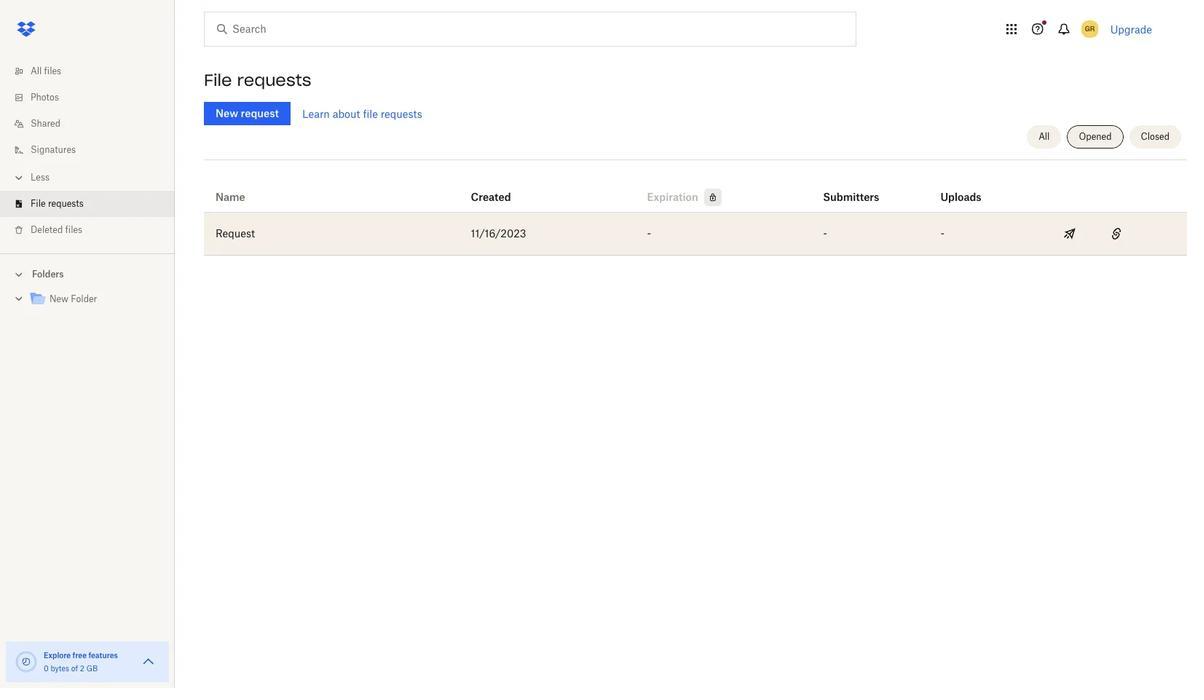 Task type: locate. For each thing, give the bounding box(es) containing it.
gr
[[1085, 24, 1095, 34]]

shared link
[[12, 111, 175, 137]]

quota usage element
[[15, 650, 38, 674]]

opened
[[1079, 131, 1112, 142]]

photos
[[31, 92, 59, 103]]

1 horizontal spatial -
[[823, 227, 827, 240]]

0 horizontal spatial requests
[[48, 198, 84, 209]]

list containing all files
[[0, 50, 175, 253]]

send email image
[[1061, 225, 1079, 243]]

explore
[[44, 651, 71, 660]]

list
[[0, 50, 175, 253]]

dropbox image
[[12, 15, 41, 44]]

files inside "link"
[[44, 66, 61, 76]]

cell
[[1140, 213, 1187, 255]]

all inside button
[[1039, 131, 1050, 142]]

row group containing request
[[204, 213, 1187, 256]]

name
[[216, 191, 245, 203]]

requests inside list item
[[48, 198, 84, 209]]

2 vertical spatial requests
[[48, 198, 84, 209]]

row group
[[204, 213, 1187, 256]]

folders button
[[0, 263, 175, 285]]

1 vertical spatial all
[[1039, 131, 1050, 142]]

file inside list item
[[31, 198, 46, 209]]

file requests list item
[[0, 191, 175, 217]]

requests right file
[[381, 107, 422, 120]]

column header
[[823, 171, 882, 206], [941, 171, 999, 206]]

files for all files
[[44, 66, 61, 76]]

0 horizontal spatial file requests
[[31, 198, 84, 209]]

cell inside row
[[1140, 213, 1187, 255]]

1 horizontal spatial new
[[216, 107, 238, 119]]

0 horizontal spatial -
[[647, 227, 651, 240]]

all
[[31, 66, 42, 76], [1039, 131, 1050, 142]]

0 horizontal spatial new
[[50, 294, 69, 304]]

file down less
[[31, 198, 46, 209]]

new request
[[216, 107, 279, 119]]

features
[[88, 651, 118, 660]]

all for all files
[[31, 66, 42, 76]]

new left folder
[[50, 294, 69, 304]]

1 vertical spatial file requests
[[31, 198, 84, 209]]

deleted
[[31, 224, 63, 235]]

table
[[204, 165, 1187, 256]]

file
[[204, 70, 232, 90], [31, 198, 46, 209]]

requests
[[237, 70, 311, 90], [381, 107, 422, 120], [48, 198, 84, 209]]

file requests
[[204, 70, 311, 90], [31, 198, 84, 209]]

0 horizontal spatial all
[[31, 66, 42, 76]]

file requests up the deleted files at the left top of page
[[31, 198, 84, 209]]

1 vertical spatial new
[[50, 294, 69, 304]]

1 vertical spatial files
[[65, 224, 82, 235]]

0 horizontal spatial files
[[44, 66, 61, 76]]

folders
[[32, 269, 64, 280]]

2 row from the top
[[204, 213, 1187, 256]]

files
[[44, 66, 61, 76], [65, 224, 82, 235]]

requests up the deleted files at the left top of page
[[48, 198, 84, 209]]

files up photos
[[44, 66, 61, 76]]

3 - from the left
[[941, 227, 945, 240]]

pro trial element
[[698, 189, 722, 206]]

signatures link
[[12, 137, 175, 163]]

learn
[[302, 107, 330, 120]]

2 horizontal spatial -
[[941, 227, 945, 240]]

table containing name
[[204, 165, 1187, 256]]

created button
[[471, 189, 511, 206]]

file requests up request
[[204, 70, 311, 90]]

file requests inside list item
[[31, 198, 84, 209]]

0 vertical spatial new
[[216, 107, 238, 119]]

row
[[204, 165, 1187, 213], [204, 213, 1187, 256]]

1 row from the top
[[204, 165, 1187, 213]]

new inside button
[[216, 107, 238, 119]]

-
[[647, 227, 651, 240], [823, 227, 827, 240], [941, 227, 945, 240]]

files right deleted on the left top
[[65, 224, 82, 235]]

all left opened
[[1039, 131, 1050, 142]]

new for new request
[[216, 107, 238, 119]]

new for new folder
[[50, 294, 69, 304]]

new folder link
[[29, 290, 163, 310]]

1 - from the left
[[647, 227, 651, 240]]

created
[[471, 191, 511, 203]]

all inside "link"
[[31, 66, 42, 76]]

gb
[[86, 664, 98, 673]]

1 horizontal spatial column header
[[941, 171, 999, 206]]

1 column header from the left
[[823, 171, 882, 206]]

new left request
[[216, 107, 238, 119]]

2 column header from the left
[[941, 171, 999, 206]]

1 horizontal spatial requests
[[237, 70, 311, 90]]

all up photos
[[31, 66, 42, 76]]

all for all
[[1039, 131, 1050, 142]]

deleted files link
[[12, 217, 175, 243]]

new inside new folder link
[[50, 294, 69, 304]]

bytes
[[51, 664, 69, 673]]

requests up request
[[237, 70, 311, 90]]

1 horizontal spatial file requests
[[204, 70, 311, 90]]

1 horizontal spatial file
[[204, 70, 232, 90]]

11/16/2023
[[471, 227, 526, 240]]

new
[[216, 107, 238, 119], [50, 294, 69, 304]]

1 vertical spatial file
[[31, 198, 46, 209]]

0 vertical spatial files
[[44, 66, 61, 76]]

2 horizontal spatial requests
[[381, 107, 422, 120]]

1 horizontal spatial all
[[1039, 131, 1050, 142]]

Search in folder "Dropbox" text field
[[232, 21, 826, 37]]

1 horizontal spatial files
[[65, 224, 82, 235]]

shared
[[31, 118, 60, 129]]

row containing request
[[204, 213, 1187, 256]]

0 horizontal spatial file
[[31, 198, 46, 209]]

1 vertical spatial requests
[[381, 107, 422, 120]]

file up 'new request'
[[204, 70, 232, 90]]

closed button
[[1130, 125, 1182, 149]]

0 vertical spatial all
[[31, 66, 42, 76]]

0 horizontal spatial column header
[[823, 171, 882, 206]]



Task type: describe. For each thing, give the bounding box(es) containing it.
upgrade link
[[1111, 23, 1152, 35]]

explore free features 0 bytes of 2 gb
[[44, 651, 118, 673]]

file requests link
[[12, 191, 175, 217]]

photos link
[[12, 84, 175, 111]]

all files link
[[12, 58, 175, 84]]

deleted files
[[31, 224, 82, 235]]

gr button
[[1079, 17, 1102, 41]]

0 vertical spatial file requests
[[204, 70, 311, 90]]

0
[[44, 664, 49, 673]]

folder
[[71, 294, 97, 304]]

request
[[216, 227, 255, 240]]

learn about file requests
[[302, 107, 422, 120]]

all button
[[1027, 125, 1062, 149]]

request
[[241, 107, 279, 119]]

all files
[[31, 66, 61, 76]]

less image
[[12, 170, 26, 185]]

files for deleted files
[[65, 224, 82, 235]]

2 - from the left
[[823, 227, 827, 240]]

0 vertical spatial file
[[204, 70, 232, 90]]

file
[[363, 107, 378, 120]]

upgrade
[[1111, 23, 1152, 35]]

row containing name
[[204, 165, 1187, 213]]

about
[[333, 107, 360, 120]]

learn about file requests link
[[302, 107, 422, 120]]

2
[[80, 664, 84, 673]]

new folder
[[50, 294, 97, 304]]

of
[[71, 664, 78, 673]]

new request button
[[204, 102, 291, 125]]

0 vertical spatial requests
[[237, 70, 311, 90]]

less
[[31, 172, 50, 183]]

copy link image
[[1108, 225, 1125, 243]]

opened button
[[1067, 125, 1124, 149]]

closed
[[1141, 131, 1170, 142]]

signatures
[[31, 144, 76, 155]]

free
[[73, 651, 87, 660]]



Task type: vqa. For each thing, say whether or not it's contained in the screenshot.
GB
yes



